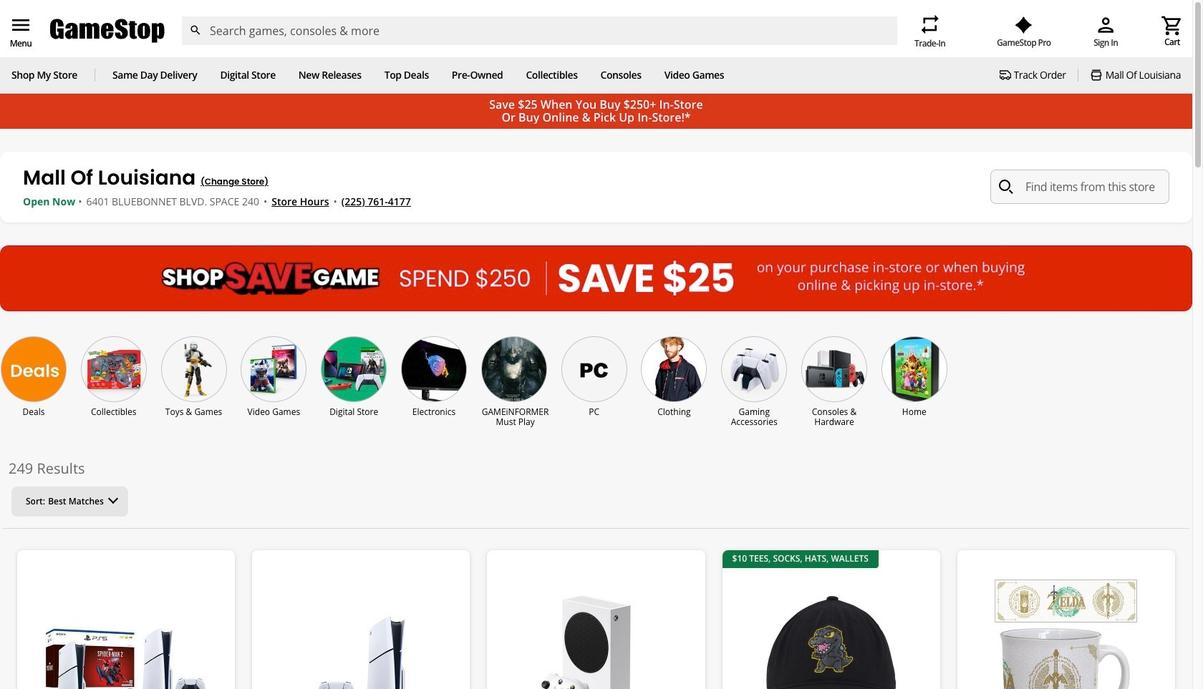 Task type: describe. For each thing, give the bounding box(es) containing it.
gamestop pro icon image
[[1015, 16, 1033, 34]]

gamestop image
[[50, 17, 165, 45]]



Task type: locate. For each thing, give the bounding box(es) containing it.
None search field
[[181, 17, 898, 45]]

Search games, consoles & more search field
[[210, 17, 872, 45]]

search icon image
[[999, 180, 1014, 194]]

Find items from this store field
[[991, 170, 1170, 204]]



